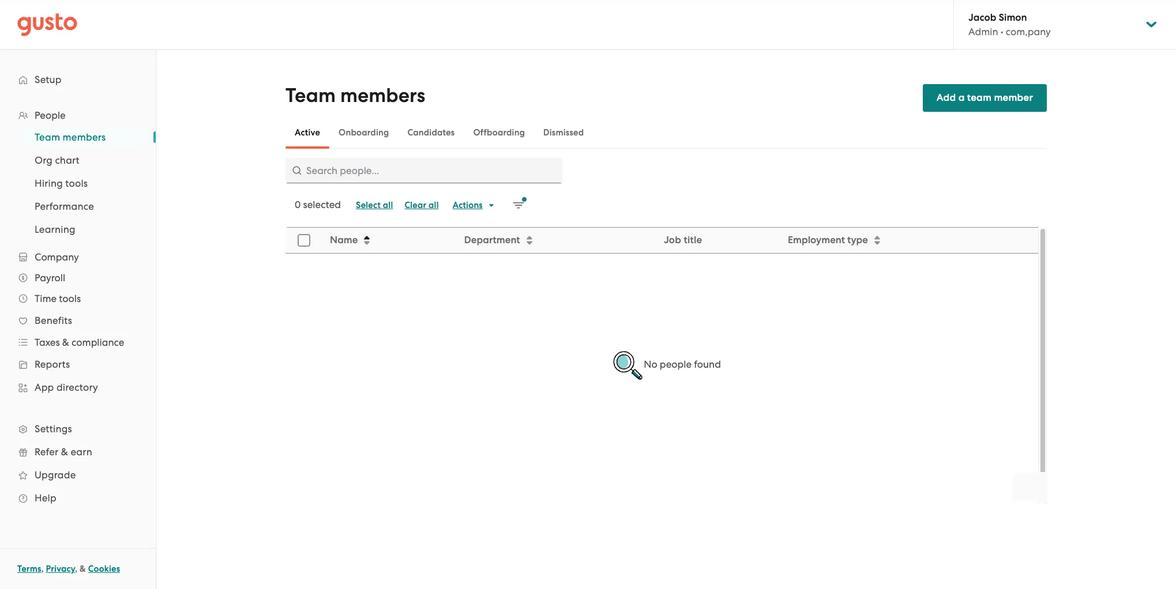 Task type: locate. For each thing, give the bounding box(es) containing it.
0 vertical spatial members
[[340, 84, 425, 107]]

add a team member button
[[923, 84, 1048, 112]]

cookies button
[[88, 563, 120, 577]]

team inside team members link
[[35, 132, 60, 143]]

setup
[[35, 74, 62, 85]]

0 vertical spatial team members
[[286, 84, 425, 107]]

tools down payroll 'dropdown button'
[[59, 293, 81, 305]]

2 list from the top
[[0, 126, 156, 241]]

team members tab list
[[286, 117, 1048, 149]]

1 list from the top
[[0, 105, 156, 510]]

team members inside gusto navigation element
[[35, 132, 106, 143]]

no people found
[[644, 359, 721, 371]]

people
[[35, 110, 66, 121]]

benefits link
[[12, 311, 144, 331]]

Search people... field
[[286, 158, 563, 184]]

all inside button
[[429, 200, 439, 211]]

upgrade link
[[12, 465, 144, 486]]

candidates
[[408, 128, 455, 138]]

team up active
[[286, 84, 336, 107]]

members
[[340, 84, 425, 107], [63, 132, 106, 143]]

•
[[1001, 26, 1004, 38]]

& left "cookies"
[[80, 564, 86, 575]]

1 vertical spatial team
[[35, 132, 60, 143]]

com,pany
[[1006, 26, 1051, 38]]

team members
[[286, 84, 425, 107], [35, 132, 106, 143]]

terms
[[17, 564, 41, 575]]

0 horizontal spatial team members
[[35, 132, 106, 143]]

org chart link
[[21, 150, 144, 171]]

tools for time tools
[[59, 293, 81, 305]]

list
[[0, 105, 156, 510], [0, 126, 156, 241]]

1 vertical spatial members
[[63, 132, 106, 143]]

job title
[[664, 234, 703, 246]]

all right select
[[383, 200, 393, 211]]

dismissed button
[[534, 119, 593, 147]]

1 horizontal spatial ,
[[75, 564, 78, 575]]

members down people dropdown button
[[63, 132, 106, 143]]

2 , from the left
[[75, 564, 78, 575]]

, left "cookies"
[[75, 564, 78, 575]]

help
[[35, 493, 57, 504]]

&
[[62, 337, 69, 349], [61, 447, 68, 458], [80, 564, 86, 575]]

tools up the performance link
[[65, 178, 88, 189]]

jacob simon admin • com,pany
[[969, 12, 1051, 38]]

1 vertical spatial &
[[61, 447, 68, 458]]

0 horizontal spatial members
[[63, 132, 106, 143]]

tools
[[65, 178, 88, 189], [59, 293, 81, 305]]

1 vertical spatial team members
[[35, 132, 106, 143]]

team members down people dropdown button
[[35, 132, 106, 143]]

& inside 'link'
[[61, 447, 68, 458]]

2 all from the left
[[429, 200, 439, 211]]

team members up the onboarding
[[286, 84, 425, 107]]

members up the onboarding
[[340, 84, 425, 107]]

company
[[35, 252, 79, 263]]

0 horizontal spatial team
[[35, 132, 60, 143]]

all inside button
[[383, 200, 393, 211]]

Select all rows on this page checkbox
[[291, 228, 317, 253]]

type
[[848, 234, 869, 246]]

& for earn
[[61, 447, 68, 458]]

taxes & compliance
[[35, 337, 124, 349]]

time
[[35, 293, 57, 305]]

2 vertical spatial &
[[80, 564, 86, 575]]

directory
[[56, 382, 98, 394]]

1 horizontal spatial all
[[429, 200, 439, 211]]

people
[[660, 359, 692, 371]]

1 all from the left
[[383, 200, 393, 211]]

1 horizontal spatial team
[[286, 84, 336, 107]]

1 vertical spatial tools
[[59, 293, 81, 305]]

& inside dropdown button
[[62, 337, 69, 349]]

all for select all
[[383, 200, 393, 211]]

candidates button
[[398, 119, 464, 147]]

,
[[41, 564, 44, 575], [75, 564, 78, 575]]

terms , privacy , & cookies
[[17, 564, 120, 575]]

0 vertical spatial team
[[286, 84, 336, 107]]

earn
[[71, 447, 92, 458]]

team
[[286, 84, 336, 107], [35, 132, 60, 143]]

0
[[295, 199, 301, 211]]

team down the people
[[35, 132, 60, 143]]

dismissed
[[544, 128, 584, 138]]

select all
[[356, 200, 393, 211]]

& left earn
[[61, 447, 68, 458]]

jacob
[[969, 12, 997, 24]]

all right clear
[[429, 200, 439, 211]]

& right taxes on the left of page
[[62, 337, 69, 349]]

name button
[[323, 229, 456, 253]]

title
[[684, 234, 703, 246]]

all for clear all
[[429, 200, 439, 211]]

simon
[[999, 12, 1028, 24]]

1 , from the left
[[41, 564, 44, 575]]

0 selected
[[295, 199, 341, 211]]

employment
[[788, 234, 846, 246]]

0 vertical spatial tools
[[65, 178, 88, 189]]

refer & earn link
[[12, 442, 144, 463]]

clear all button
[[399, 196, 445, 215]]

settings link
[[12, 419, 144, 440]]

tools inside dropdown button
[[59, 293, 81, 305]]

0 horizontal spatial all
[[383, 200, 393, 211]]

chart
[[55, 155, 80, 166]]

all
[[383, 200, 393, 211], [429, 200, 439, 211]]

onboarding button
[[330, 119, 398, 147]]

hiring
[[35, 178, 63, 189]]

learning link
[[21, 219, 144, 240]]

org
[[35, 155, 53, 166]]

help link
[[12, 488, 144, 509]]

reports
[[35, 359, 70, 371]]

0 horizontal spatial ,
[[41, 564, 44, 575]]

0 vertical spatial &
[[62, 337, 69, 349]]

compliance
[[72, 337, 124, 349]]

taxes
[[35, 337, 60, 349]]

org chart
[[35, 155, 80, 166]]

settings
[[35, 424, 72, 435]]

, left privacy
[[41, 564, 44, 575]]



Task type: vqa. For each thing, say whether or not it's contained in the screenshot.
birthday
no



Task type: describe. For each thing, give the bounding box(es) containing it.
people button
[[12, 105, 144, 126]]

0 selected status
[[295, 199, 341, 211]]

team
[[968, 92, 992, 104]]

team members link
[[21, 127, 144, 148]]

time tools button
[[12, 289, 144, 309]]

onboarding
[[339, 128, 389, 138]]

clear
[[405, 200, 427, 211]]

name
[[330, 234, 358, 246]]

add
[[937, 92, 957, 104]]

benefits
[[35, 315, 72, 327]]

member
[[995, 92, 1034, 104]]

actions
[[453, 200, 483, 211]]

privacy
[[46, 564, 75, 575]]

gusto navigation element
[[0, 50, 156, 529]]

list containing team members
[[0, 126, 156, 241]]

department button
[[458, 229, 657, 253]]

select all button
[[350, 196, 399, 215]]

no
[[644, 359, 658, 371]]

job
[[664, 234, 682, 246]]

clear all
[[405, 200, 439, 211]]

department
[[464, 234, 520, 246]]

new notifications image
[[513, 197, 527, 211]]

time tools
[[35, 293, 81, 305]]

app
[[35, 382, 54, 394]]

learning
[[35, 224, 75, 235]]

app directory
[[35, 382, 98, 394]]

app directory link
[[12, 377, 144, 398]]

performance
[[35, 201, 94, 212]]

cookies
[[88, 564, 120, 575]]

taxes & compliance button
[[12, 332, 144, 353]]

upgrade
[[35, 470, 76, 481]]

members inside team members link
[[63, 132, 106, 143]]

active
[[295, 128, 320, 138]]

found
[[694, 359, 721, 371]]

employment type button
[[781, 229, 1038, 253]]

refer
[[35, 447, 59, 458]]

setup link
[[12, 69, 144, 90]]

employment type
[[788, 234, 869, 246]]

home image
[[17, 13, 77, 36]]

active button
[[286, 119, 330, 147]]

actions button
[[447, 196, 502, 215]]

hiring tools
[[35, 178, 88, 189]]

list containing people
[[0, 105, 156, 510]]

1 horizontal spatial team members
[[286, 84, 425, 107]]

reports link
[[12, 354, 144, 375]]

performance link
[[21, 196, 144, 217]]

select
[[356, 200, 381, 211]]

tools for hiring tools
[[65, 178, 88, 189]]

selected
[[303, 199, 341, 211]]

refer & earn
[[35, 447, 92, 458]]

admin
[[969, 26, 999, 38]]

& for compliance
[[62, 337, 69, 349]]

offboarding
[[473, 128, 525, 138]]

payroll
[[35, 272, 65, 284]]

company button
[[12, 247, 144, 268]]

privacy link
[[46, 564, 75, 575]]

1 horizontal spatial members
[[340, 84, 425, 107]]

terms link
[[17, 564, 41, 575]]

a
[[959, 92, 965, 104]]

payroll button
[[12, 268, 144, 289]]

add a team member
[[937, 92, 1034, 104]]

hiring tools link
[[21, 173, 144, 194]]

offboarding button
[[464, 119, 534, 147]]



